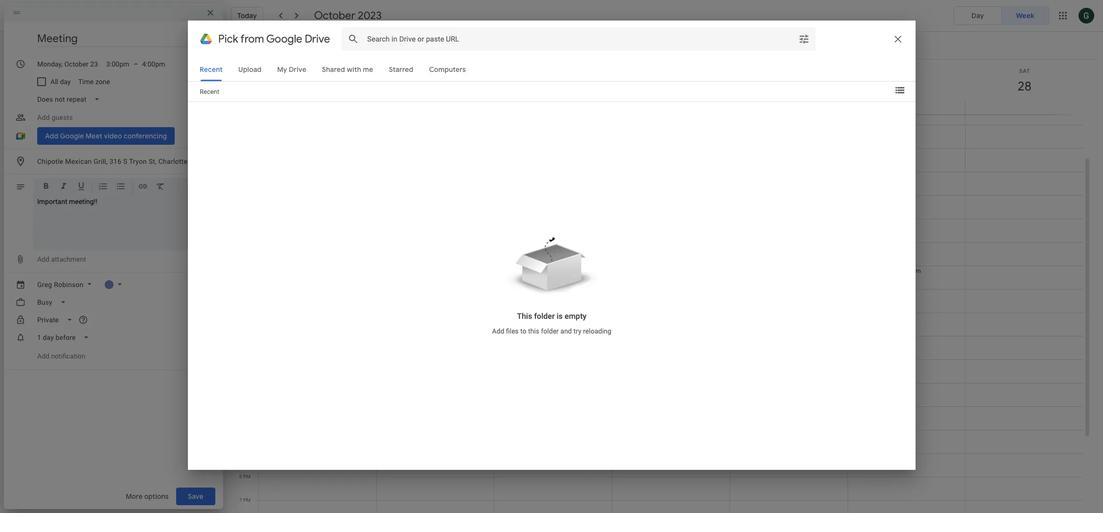 Task type: locate. For each thing, give the bounding box(es) containing it.
9am cell
[[848, 54, 966, 514]]

1 horizontal spatial 9am
[[910, 268, 922, 275]]

pm for 6 pm
[[243, 474, 251, 480]]

new appointment , 9am
[[506, 268, 568, 275]]

5 cell from the left
[[731, 54, 848, 514]]

pm right 6
[[243, 474, 251, 480]]

1 add from the top
[[37, 256, 49, 263]]

1 pm from the top
[[243, 474, 251, 480]]

column header
[[259, 60, 377, 115], [376, 60, 495, 115], [494, 60, 613, 115], [612, 60, 731, 115], [730, 60, 848, 115], [848, 60, 966, 115], [966, 60, 1084, 115]]

zone
[[96, 78, 110, 86]]

gmt-04
[[233, 65, 250, 71]]

time
[[79, 78, 94, 86]]

insert link image
[[138, 182, 148, 193]]

9am button
[[848, 266, 959, 277]]

4 cell from the left
[[612, 54, 731, 514]]

add left notification
[[37, 353, 49, 360]]

add inside add notification button
[[37, 353, 49, 360]]

option group containing day
[[954, 6, 1050, 25]]

2 9am from the left
[[910, 268, 922, 275]]

cell
[[259, 54, 377, 514], [377, 54, 495, 514], [494, 54, 613, 514], [612, 54, 731, 514], [731, 54, 848, 514], [966, 54, 1084, 514]]

pm for 7 pm
[[243, 498, 251, 503]]

to element
[[134, 60, 138, 68]]

1 vertical spatial add
[[37, 353, 49, 360]]

1 9am from the left
[[556, 268, 568, 275]]

add
[[37, 256, 49, 263], [37, 353, 49, 360]]

7 pm
[[239, 498, 251, 503]]

remove formatting image
[[156, 182, 166, 193]]

04
[[245, 65, 250, 71]]

attachment
[[51, 256, 86, 263]]

9am inside button
[[910, 268, 922, 275]]

2 cell from the left
[[377, 54, 495, 514]]

2023
[[358, 9, 382, 23]]

1 cell from the left
[[259, 54, 377, 514]]

Week radio
[[1002, 6, 1050, 25]]

bold image
[[41, 182, 51, 193]]

add attachment
[[37, 256, 86, 263]]

pm right the 7
[[243, 498, 251, 503]]

notification
[[51, 353, 85, 360]]

new
[[506, 268, 518, 275]]

2 add from the top
[[37, 353, 49, 360]]

3 column header from the left
[[494, 60, 613, 115]]

1 column header from the left
[[259, 60, 377, 115]]

7
[[239, 498, 242, 503]]

numbered list image
[[98, 182, 108, 193]]

italic image
[[59, 182, 69, 193]]

row
[[255, 54, 1084, 514]]

6 column header from the left
[[848, 60, 966, 115]]

grid
[[227, 32, 1092, 514]]

pm
[[243, 474, 251, 480], [243, 498, 251, 503]]

formatting options toolbar
[[33, 178, 215, 199]]

0 horizontal spatial 9am
[[556, 268, 568, 275]]

day
[[972, 11, 985, 20]]

6
[[239, 474, 242, 480]]

9am
[[556, 268, 568, 275], [910, 268, 922, 275]]

–
[[134, 60, 138, 68]]

cell containing new appointment
[[494, 54, 613, 514]]

grid containing new appointment
[[227, 32, 1092, 514]]

3 cell from the left
[[494, 54, 613, 514]]

week
[[1017, 11, 1035, 20]]

add inside add attachment button
[[37, 256, 49, 263]]

option group
[[954, 6, 1050, 25]]

Description text field
[[37, 198, 212, 247]]

add notification button
[[33, 348, 89, 365]]

1 vertical spatial pm
[[243, 498, 251, 503]]

all
[[50, 78, 58, 86]]

2 pm from the top
[[243, 498, 251, 503]]

bulleted list image
[[116, 182, 126, 193]]

add left attachment
[[37, 256, 49, 263]]

0 vertical spatial pm
[[243, 474, 251, 480]]

0 vertical spatial add
[[37, 256, 49, 263]]

day
[[60, 78, 71, 86]]



Task type: vqa. For each thing, say whether or not it's contained in the screenshot.
appointments within the START AND END DATES LIMIT THE DATE RANGE FOR ALL APPOINTMENTS
no



Task type: describe. For each thing, give the bounding box(es) containing it.
all day
[[50, 78, 71, 86]]

today
[[237, 11, 257, 20]]

row containing new appointment
[[255, 54, 1084, 514]]

meeting!!
[[69, 198, 97, 206]]

4 column header from the left
[[612, 60, 731, 115]]

important
[[37, 198, 67, 206]]

,
[[553, 268, 555, 275]]

6 cell from the left
[[966, 54, 1084, 514]]

6 pm
[[239, 474, 251, 480]]

today button
[[231, 7, 263, 24]]

add notification
[[37, 353, 85, 360]]

time zone button
[[75, 73, 114, 91]]

important meeting!!
[[37, 198, 97, 206]]

Day radio
[[954, 6, 1002, 25]]

5 column header from the left
[[730, 60, 848, 115]]

add for add attachment
[[37, 256, 49, 263]]

appointment
[[519, 268, 553, 275]]

7 column header from the left
[[966, 60, 1084, 115]]

add attachment button
[[33, 251, 90, 268]]

Add title text field
[[37, 31, 215, 46]]

2 column header from the left
[[376, 60, 495, 115]]

underline image
[[76, 182, 86, 193]]

time zone
[[79, 78, 110, 86]]

add for add notification
[[37, 353, 49, 360]]

gmt-
[[233, 65, 245, 71]]

october 2023
[[314, 9, 382, 23]]

october
[[314, 9, 355, 23]]



